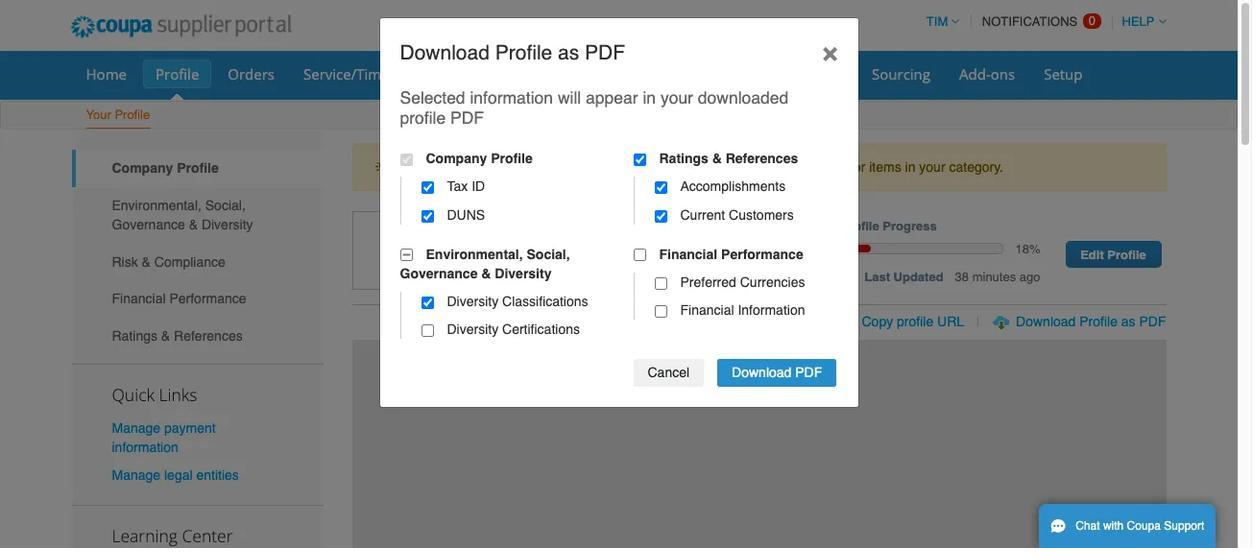 Task type: describe. For each thing, give the bounding box(es) containing it.
profile left 'progress'
[[840, 219, 879, 234]]

profile preview link
[[746, 314, 834, 329]]

coupa inside button
[[1127, 520, 1161, 533]]

copy
[[862, 314, 893, 329]]

as inside × dialog
[[558, 41, 579, 64]]

& up compliance
[[189, 217, 198, 232]]

ratings & references link
[[72, 317, 324, 355]]

center
[[182, 524, 233, 547]]

pdf inside download pdf link
[[795, 365, 822, 380]]

home
[[86, 64, 127, 84]]

currencies
[[740, 275, 805, 290]]

profile inside selected information will appear in your downloaded profile pdf
[[400, 109, 446, 128]]

legal
[[164, 468, 193, 483]]

home link
[[73, 60, 139, 88]]

download for 'download profile as pdf' button
[[1016, 314, 1076, 329]]

cancel button
[[633, 359, 704, 387]]

download profile as pdf inside × dialog
[[400, 41, 625, 64]]

service/time sheets
[[303, 64, 438, 84]]

2 horizontal spatial your
[[919, 160, 945, 175]]

current
[[680, 207, 725, 222]]

to
[[543, 160, 554, 175]]

× button
[[802, 18, 858, 85]]

× dialog
[[379, 17, 859, 408]]

performance inside × dialog
[[721, 246, 803, 262]]

complete your profile to get discovered by coupa buyers that are looking for items in your category.
[[411, 160, 1004, 175]]

background image
[[352, 340, 1166, 548]]

manage legal entities
[[112, 468, 239, 483]]

company profile link
[[72, 150, 324, 187]]

copy profile url
[[862, 314, 964, 329]]

ons
[[991, 64, 1015, 84]]

diversity classifications
[[447, 294, 588, 309]]

certifications
[[502, 322, 580, 337]]

profile inside alert
[[502, 160, 539, 175]]

profile inside company profile "link"
[[177, 161, 219, 176]]

0 vertical spatial governance
[[112, 217, 185, 232]]

edit
[[1081, 248, 1104, 262]]

environmental, inside × dialog
[[426, 246, 523, 262]]

profile down currencies
[[746, 314, 784, 329]]

& right the risk
[[142, 254, 151, 269]]

& down tim
[[481, 266, 491, 281]]

risk & compliance link
[[72, 243, 324, 280]]

support
[[1164, 520, 1205, 533]]

manage for manage legal entities
[[112, 468, 160, 483]]

add-ons
[[959, 64, 1015, 84]]

tim burton enterprises
[[449, 234, 723, 264]]

quick
[[112, 383, 155, 406]]

downloaded
[[698, 88, 789, 108]]

selected information will appear in your downloaded profile pdf
[[400, 88, 789, 128]]

entities
[[196, 468, 239, 483]]

selected
[[400, 88, 465, 108]]

ratings inside × dialog
[[659, 151, 709, 166]]

tax id
[[447, 179, 485, 194]]

learning
[[112, 524, 178, 547]]

profile inside "button"
[[897, 314, 934, 329]]

compliance
[[154, 254, 225, 269]]

edit profile
[[1081, 248, 1146, 262]]

financial performance inside × dialog
[[659, 246, 803, 262]]

your inside selected information will appear in your downloaded profile pdf
[[661, 88, 693, 108]]

profile link
[[143, 60, 212, 88]]

orders
[[228, 64, 275, 84]]

payment
[[164, 420, 216, 436]]

classifications
[[502, 294, 588, 309]]

get
[[558, 160, 576, 175]]

current customers
[[680, 207, 794, 222]]

id
[[472, 179, 485, 194]]

last
[[864, 269, 890, 284]]

ratings inside 'link'
[[112, 328, 157, 344]]

service/time sheets link
[[291, 60, 451, 88]]

that
[[754, 160, 777, 175]]

sheets
[[393, 64, 438, 84]]

copy profile url button
[[862, 312, 964, 331]]

×
[[822, 36, 838, 67]]

in inside alert
[[905, 160, 916, 175]]

diversity down diversity classifications
[[447, 322, 499, 337]]

environmental, social, governance & diversity inside × dialog
[[400, 246, 570, 281]]

tim
[[449, 234, 493, 264]]

download profile as pdf inside tim burton enterprises banner
[[1016, 314, 1166, 329]]

looking
[[803, 160, 846, 175]]

items
[[869, 160, 901, 175]]

download for download pdf link in the bottom right of the page
[[732, 365, 792, 380]]

for
[[850, 160, 866, 175]]

sourcing
[[872, 64, 931, 84]]

learning center
[[112, 524, 233, 547]]

minutes
[[972, 269, 1016, 284]]

with
[[1103, 520, 1124, 533]]

pdf inside selected information will appear in your downloaded profile pdf
[[450, 109, 484, 128]]

company inside × dialog
[[426, 151, 487, 166]]

profile left to
[[491, 151, 533, 166]]

0 horizontal spatial performance
[[169, 291, 246, 307]]

manage payment information
[[112, 420, 216, 455]]

ago
[[1020, 269, 1040, 284]]

financial down the risk
[[112, 291, 166, 307]]



Task type: vqa. For each thing, say whether or not it's contained in the screenshot.
Manage payment information's Manage
yes



Task type: locate. For each thing, give the bounding box(es) containing it.
profile left url
[[897, 314, 934, 329]]

company up the tax
[[426, 151, 487, 166]]

0 horizontal spatial references
[[174, 328, 243, 344]]

pdf
[[585, 41, 625, 64], [450, 109, 484, 128], [1139, 314, 1166, 329], [795, 365, 822, 380]]

&
[[712, 151, 722, 166], [189, 217, 198, 232], [142, 254, 151, 269], [481, 266, 491, 281], [161, 328, 170, 344]]

0 vertical spatial profile
[[400, 109, 446, 128]]

are
[[780, 160, 800, 175]]

pdf down selected
[[450, 109, 484, 128]]

profile
[[400, 109, 446, 128], [502, 160, 539, 175], [897, 314, 934, 329]]

1 vertical spatial references
[[174, 328, 243, 344]]

coupa inside alert
[[667, 160, 706, 175]]

0 vertical spatial ratings & references
[[659, 151, 798, 166]]

in right the 'items'
[[905, 160, 916, 175]]

profile inside your profile "link"
[[115, 108, 150, 122]]

risk
[[112, 254, 138, 269]]

sourcing link
[[860, 60, 943, 88]]

pdf down edit profile
[[1139, 314, 1166, 329]]

1 vertical spatial in
[[905, 160, 916, 175]]

0 vertical spatial performance
[[721, 246, 803, 262]]

profile inside edit profile link
[[1108, 248, 1146, 262]]

company down your profile "link"
[[112, 161, 173, 176]]

0 vertical spatial environmental,
[[112, 198, 202, 213]]

governance inside × dialog
[[400, 266, 478, 281]]

environmental, social, governance & diversity
[[112, 198, 253, 232], [400, 246, 570, 281]]

profile right edit
[[1108, 248, 1146, 262]]

1 horizontal spatial company profile
[[426, 151, 533, 166]]

profile down selected
[[400, 109, 446, 128]]

enterprises
[[587, 234, 723, 264]]

financial down preferred
[[680, 303, 734, 318]]

tax
[[447, 179, 468, 194]]

0 horizontal spatial governance
[[112, 217, 185, 232]]

0 vertical spatial financial performance
[[659, 246, 803, 262]]

2 vertical spatial profile
[[897, 314, 934, 329]]

preferred currencies
[[680, 275, 805, 290]]

performance
[[721, 246, 803, 262], [169, 291, 246, 307]]

1 horizontal spatial social,
[[527, 246, 570, 262]]

profile left to
[[502, 160, 539, 175]]

as
[[558, 41, 579, 64], [1121, 314, 1136, 329]]

download up sheets
[[400, 41, 490, 64]]

download profile as pdf
[[400, 41, 625, 64], [1016, 314, 1166, 329]]

1 horizontal spatial in
[[905, 160, 916, 175]]

0 vertical spatial as
[[558, 41, 579, 64]]

company profile up id
[[426, 151, 533, 166]]

last updated
[[864, 269, 944, 284]]

governance down tim
[[400, 266, 478, 281]]

quick links
[[112, 383, 197, 406]]

governance
[[112, 217, 185, 232], [400, 266, 478, 281]]

service/time
[[303, 64, 390, 84]]

ratings & references inside × dialog
[[659, 151, 798, 166]]

0 horizontal spatial download profile as pdf
[[400, 41, 625, 64]]

1 vertical spatial performance
[[169, 291, 246, 307]]

pdf inside 'download profile as pdf' button
[[1139, 314, 1166, 329]]

1 horizontal spatial environmental, social, governance & diversity
[[400, 246, 570, 281]]

environmental, social, governance & diversity link
[[72, 187, 324, 243]]

your
[[86, 108, 111, 122]]

links
[[159, 383, 197, 406]]

coupa right with
[[1127, 520, 1161, 533]]

coupa
[[667, 160, 706, 175], [1127, 520, 1161, 533]]

profile right the your
[[115, 108, 150, 122]]

profile inside 'download profile as pdf' button
[[1080, 314, 1118, 329]]

environmental, social, governance & diversity up compliance
[[112, 198, 253, 232]]

0 vertical spatial download
[[400, 41, 490, 64]]

progress
[[883, 219, 937, 234]]

0 vertical spatial social,
[[205, 198, 246, 213]]

0 horizontal spatial social,
[[205, 198, 246, 213]]

1 vertical spatial manage
[[112, 468, 160, 483]]

profile up environmental, social, governance & diversity link at left top
[[177, 161, 219, 176]]

1 vertical spatial ratings & references
[[112, 328, 243, 344]]

your
[[661, 88, 693, 108], [472, 160, 499, 175], [919, 160, 945, 175]]

financial information
[[680, 303, 805, 318]]

manage inside manage payment information
[[112, 420, 160, 436]]

download down ago
[[1016, 314, 1076, 329]]

0 vertical spatial download profile as pdf
[[400, 41, 625, 64]]

18%
[[1015, 242, 1040, 256]]

0 horizontal spatial company
[[112, 161, 173, 176]]

2 vertical spatial download
[[732, 365, 792, 380]]

download pdf link
[[717, 359, 837, 387]]

1 horizontal spatial financial performance
[[659, 246, 803, 262]]

information left will
[[470, 88, 553, 108]]

1 vertical spatial financial performance
[[112, 291, 246, 307]]

0 horizontal spatial in
[[643, 88, 656, 108]]

information inside manage payment information
[[112, 439, 178, 455]]

in right appear
[[643, 88, 656, 108]]

references down financial performance link
[[174, 328, 243, 344]]

download inside button
[[1016, 314, 1076, 329]]

1 horizontal spatial profile
[[502, 160, 539, 175]]

0 horizontal spatial ratings & references
[[112, 328, 243, 344]]

None checkbox
[[633, 153, 646, 166], [421, 182, 434, 194], [654, 210, 667, 222], [633, 249, 646, 262], [654, 306, 667, 318], [633, 153, 646, 166], [421, 182, 434, 194], [654, 210, 667, 222], [633, 249, 646, 262], [654, 306, 667, 318]]

1 horizontal spatial ratings & references
[[659, 151, 798, 166]]

social, inside × dialog
[[527, 246, 570, 262]]

ratings & references up the accomplishments
[[659, 151, 798, 166]]

1 horizontal spatial information
[[470, 88, 553, 108]]

profile down edit
[[1080, 314, 1118, 329]]

0 horizontal spatial environmental,
[[112, 198, 202, 213]]

0 horizontal spatial coupa
[[667, 160, 706, 175]]

information inside selected information will appear in your downloaded profile pdf
[[470, 88, 553, 108]]

company inside company profile "link"
[[112, 161, 173, 176]]

url
[[937, 314, 964, 329]]

1 vertical spatial download profile as pdf
[[1016, 314, 1166, 329]]

0 horizontal spatial financial performance
[[112, 291, 246, 307]]

manage down quick
[[112, 420, 160, 436]]

preferred
[[680, 275, 736, 290]]

2 manage from the top
[[112, 468, 160, 483]]

1 vertical spatial download
[[1016, 314, 1076, 329]]

chat
[[1076, 520, 1100, 533]]

your profile
[[86, 108, 150, 122]]

download profile as pdf button
[[1016, 312, 1166, 331]]

performance down risk & compliance link
[[169, 291, 246, 307]]

as up will
[[558, 41, 579, 64]]

1 vertical spatial environmental,
[[426, 246, 523, 262]]

1 horizontal spatial company
[[426, 151, 487, 166]]

accomplishments
[[680, 179, 786, 194]]

1 manage from the top
[[112, 420, 160, 436]]

0 horizontal spatial as
[[558, 41, 579, 64]]

cancel
[[648, 365, 690, 380]]

1 horizontal spatial coupa
[[1127, 520, 1161, 533]]

2 horizontal spatial profile
[[897, 314, 934, 329]]

0 vertical spatial environmental, social, governance & diversity
[[112, 198, 253, 232]]

setup
[[1044, 64, 1083, 84]]

add-
[[959, 64, 991, 84]]

performance up currencies
[[721, 246, 803, 262]]

financial performance down risk & compliance
[[112, 291, 246, 307]]

information up 'manage legal entities'
[[112, 439, 178, 455]]

pdf down preview
[[795, 365, 822, 380]]

profile inside profile "link"
[[156, 64, 199, 84]]

coupa right by
[[667, 160, 706, 175]]

appear
[[586, 88, 638, 108]]

1 vertical spatial as
[[1121, 314, 1136, 329]]

0 vertical spatial ratings
[[659, 151, 709, 166]]

& inside 'link'
[[161, 328, 170, 344]]

buyers
[[710, 160, 750, 175]]

1 vertical spatial social,
[[527, 246, 570, 262]]

duns
[[447, 207, 485, 222]]

1 vertical spatial profile
[[502, 160, 539, 175]]

1 horizontal spatial references
[[726, 151, 798, 166]]

discovered
[[580, 160, 645, 175]]

governance up risk & compliance
[[112, 217, 185, 232]]

& down financial performance link
[[161, 328, 170, 344]]

complete
[[411, 160, 469, 175]]

will
[[558, 88, 581, 108]]

references up the accomplishments
[[726, 151, 798, 166]]

profile progress
[[840, 219, 937, 234]]

1 horizontal spatial download profile as pdf
[[1016, 314, 1166, 329]]

38 minutes ago
[[955, 269, 1040, 284]]

company profile up environmental, social, governance & diversity link at left top
[[112, 161, 219, 176]]

0 horizontal spatial environmental, social, governance & diversity
[[112, 198, 253, 232]]

download profile as pdf up will
[[400, 41, 625, 64]]

None checkbox
[[400, 153, 412, 166], [654, 182, 667, 194], [421, 210, 434, 222], [400, 249, 412, 262], [654, 277, 667, 290], [421, 297, 434, 309], [421, 325, 434, 337], [400, 153, 412, 166], [654, 182, 667, 194], [421, 210, 434, 222], [400, 249, 412, 262], [654, 277, 667, 290], [421, 297, 434, 309], [421, 325, 434, 337]]

social,
[[205, 198, 246, 213], [527, 246, 570, 262]]

0 horizontal spatial download
[[400, 41, 490, 64]]

profile preview
[[746, 314, 834, 329]]

complete your profile to get discovered by coupa buyers that are looking for items in your category. alert
[[352, 143, 1166, 191]]

financial performance
[[659, 246, 803, 262], [112, 291, 246, 307]]

0 horizontal spatial your
[[472, 160, 499, 175]]

company profile inside "link"
[[112, 161, 219, 176]]

0 horizontal spatial profile
[[400, 109, 446, 128]]

manage payment information link
[[112, 420, 216, 455]]

diversity up diversity certifications
[[447, 294, 499, 309]]

tim burton enterprises image
[[352, 212, 429, 290]]

ratings & references down financial performance link
[[112, 328, 243, 344]]

1 horizontal spatial your
[[661, 88, 693, 108]]

pdf up appear
[[585, 41, 625, 64]]

financial performance link
[[72, 280, 324, 317]]

profile up selected information will appear in your downloaded profile pdf
[[495, 41, 552, 64]]

in inside selected information will appear in your downloaded profile pdf
[[643, 88, 656, 108]]

download pdf
[[732, 365, 822, 380]]

1 horizontal spatial environmental,
[[426, 246, 523, 262]]

social, up classifications
[[527, 246, 570, 262]]

2 horizontal spatial download
[[1016, 314, 1076, 329]]

references
[[726, 151, 798, 166], [174, 328, 243, 344]]

financial
[[659, 246, 718, 262], [112, 291, 166, 307], [680, 303, 734, 318]]

diversity up risk & compliance link
[[202, 217, 253, 232]]

1 vertical spatial information
[[112, 439, 178, 455]]

ratings up quick
[[112, 328, 157, 344]]

your left 'category.'
[[919, 160, 945, 175]]

manage left legal
[[112, 468, 160, 483]]

as inside button
[[1121, 314, 1136, 329]]

add-ons link
[[947, 60, 1028, 88]]

tim burton enterprises banner
[[352, 212, 1166, 548]]

manage legal entities link
[[112, 468, 239, 483]]

by
[[649, 160, 663, 175]]

& up the accomplishments
[[712, 151, 722, 166]]

0 horizontal spatial ratings
[[112, 328, 157, 344]]

your profile link
[[85, 104, 151, 129]]

setup link
[[1032, 60, 1095, 88]]

chat with coupa support button
[[1039, 504, 1216, 548]]

download profile as pdf down edit
[[1016, 314, 1166, 329]]

financial performance up "preferred currencies"
[[659, 246, 803, 262]]

company profile inside × dialog
[[426, 151, 533, 166]]

ratings left buyers
[[659, 151, 709, 166]]

category.
[[949, 160, 1004, 175]]

social, down company profile "link"
[[205, 198, 246, 213]]

references inside × dialog
[[726, 151, 798, 166]]

0 vertical spatial manage
[[112, 420, 160, 436]]

your up id
[[472, 160, 499, 175]]

information
[[470, 88, 553, 108], [112, 439, 178, 455]]

references inside 'link'
[[174, 328, 243, 344]]

1 vertical spatial governance
[[400, 266, 478, 281]]

0 vertical spatial in
[[643, 88, 656, 108]]

profile
[[495, 41, 552, 64], [156, 64, 199, 84], [115, 108, 150, 122], [491, 151, 533, 166], [177, 161, 219, 176], [840, 219, 879, 234], [1108, 248, 1146, 262], [746, 314, 784, 329], [1080, 314, 1118, 329]]

orders link
[[215, 60, 287, 88]]

as down edit profile
[[1121, 314, 1136, 329]]

risk & compliance
[[112, 254, 225, 269]]

1 horizontal spatial governance
[[400, 266, 478, 281]]

1 vertical spatial coupa
[[1127, 520, 1161, 533]]

1 vertical spatial environmental, social, governance & diversity
[[400, 246, 570, 281]]

manage for manage payment information
[[112, 420, 160, 436]]

financial up preferred
[[659, 246, 718, 262]]

download down profile preview
[[732, 365, 792, 380]]

0 vertical spatial references
[[726, 151, 798, 166]]

1 horizontal spatial ratings
[[659, 151, 709, 166]]

your right appear
[[661, 88, 693, 108]]

1 horizontal spatial download
[[732, 365, 792, 380]]

edit profile link
[[1065, 241, 1161, 268]]

1 horizontal spatial as
[[1121, 314, 1136, 329]]

profile down the coupa supplier portal image
[[156, 64, 199, 84]]

diversity up diversity classifications
[[495, 266, 552, 281]]

0 horizontal spatial information
[[112, 439, 178, 455]]

company profile
[[426, 151, 533, 166], [112, 161, 219, 176]]

chat with coupa support
[[1076, 520, 1205, 533]]

information
[[738, 303, 805, 318]]

environmental, down 'duns'
[[426, 246, 523, 262]]

ratings & references inside 'link'
[[112, 328, 243, 344]]

0 horizontal spatial company profile
[[112, 161, 219, 176]]

1 vertical spatial ratings
[[112, 328, 157, 344]]

0 vertical spatial coupa
[[667, 160, 706, 175]]

0 vertical spatial information
[[470, 88, 553, 108]]

environmental, down company profile "link"
[[112, 198, 202, 213]]

ratings
[[659, 151, 709, 166], [112, 328, 157, 344]]

burton
[[501, 234, 580, 264]]

coupa supplier portal image
[[57, 3, 305, 51]]

environmental, social, governance & diversity up diversity classifications
[[400, 246, 570, 281]]

customers
[[729, 207, 794, 222]]

1 horizontal spatial performance
[[721, 246, 803, 262]]



